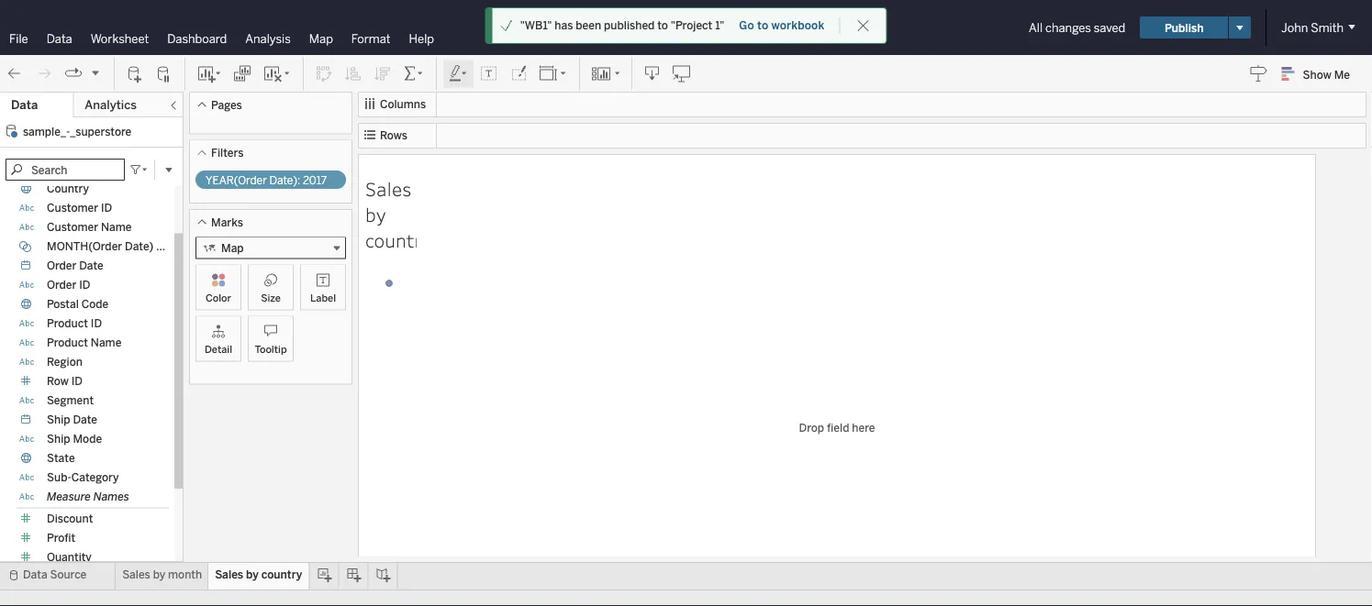 Task type: locate. For each thing, give the bounding box(es) containing it.
redo image
[[35, 65, 53, 83]]

by left month on the bottom left of the page
[[153, 569, 165, 582]]

0 vertical spatial name
[[101, 221, 132, 234]]

1 vertical spatial data
[[11, 98, 38, 112]]

product up region
[[47, 336, 88, 350]]

2 customer from the top
[[47, 221, 98, 234]]

data source
[[23, 569, 87, 582]]

profit
[[47, 532, 76, 545]]

customer down country
[[47, 201, 98, 215]]

replay animation image up analytics
[[90, 67, 101, 78]]

replay animation image right redo image
[[64, 64, 83, 83]]

name
[[101, 221, 132, 234], [91, 336, 121, 350]]

1 horizontal spatial to
[[757, 19, 769, 32]]

1 horizontal spatial by
[[246, 569, 259, 582]]

2017
[[303, 174, 327, 187]]

analytics
[[85, 98, 137, 112]]

product
[[47, 317, 88, 330], [47, 336, 88, 350]]

sample_-_superstore
[[23, 125, 132, 138]]

measure
[[47, 491, 91, 504]]

country
[[365, 228, 432, 253], [261, 569, 302, 582]]

postal
[[47, 298, 79, 311]]

show me
[[1303, 68, 1350, 81]]

sales right month on the bottom left of the page
[[215, 569, 243, 582]]

sales by country
[[365, 176, 432, 253], [215, 569, 302, 582]]

been
[[576, 19, 601, 32]]

1 vertical spatial product
[[47, 336, 88, 350]]

name down the product id
[[91, 336, 121, 350]]

data up redo image
[[47, 31, 72, 46]]

saved
[[1094, 20, 1126, 35]]

show
[[1303, 68, 1332, 81]]

1 horizontal spatial sales
[[215, 569, 243, 582]]

ship
[[47, 414, 70, 427], [47, 433, 70, 446]]

detail
[[205, 343, 232, 356]]

sort ascending image
[[344, 65, 363, 83]]

id up "postal code"
[[79, 279, 90, 292]]

changes
[[1046, 20, 1091, 35]]

1 vertical spatial ship
[[47, 433, 70, 446]]

field
[[827, 421, 849, 434]]

0 horizontal spatial to
[[657, 19, 668, 32]]

0 horizontal spatial country
[[261, 569, 302, 582]]

sales by country right month on the bottom left of the page
[[215, 569, 302, 582]]

sales by month
[[122, 569, 202, 582]]

date for order date
[[79, 259, 104, 273]]

1 vertical spatial name
[[91, 336, 121, 350]]

ship up state
[[47, 433, 70, 446]]

to right go
[[757, 19, 769, 32]]

1 vertical spatial country
[[261, 569, 302, 582]]

code
[[81, 298, 108, 311]]

0 horizontal spatial by
[[153, 569, 165, 582]]

sort descending image
[[374, 65, 392, 83]]

go to workbook
[[739, 19, 825, 32]]

map
[[309, 31, 333, 46], [221, 242, 244, 255]]

row id
[[47, 375, 83, 388]]

duplicate image
[[233, 65, 252, 83]]

order
[[47, 259, 77, 273], [47, 279, 77, 292]]

1 vertical spatial order
[[47, 279, 77, 292]]

by up marks. press enter to open the view data window.. use arrow keys to navigate data visualization elements. image
[[365, 202, 386, 227]]

0 vertical spatial product
[[47, 317, 88, 330]]

to
[[657, 19, 668, 32], [757, 19, 769, 32]]

category
[[71, 471, 119, 485]]

0 vertical spatial customer
[[47, 201, 98, 215]]

1 order from the top
[[47, 259, 77, 273]]

to inside alert
[[657, 19, 668, 32]]

data left source
[[23, 569, 47, 582]]

discount
[[47, 513, 93, 526]]

ship for ship mode
[[47, 433, 70, 446]]

ship down segment
[[47, 414, 70, 427]]

id up customer name on the left of page
[[101, 201, 112, 215]]

order up postal
[[47, 279, 77, 292]]

highlight image
[[448, 65, 469, 83]]

ship date
[[47, 414, 97, 427]]

2 ship from the top
[[47, 433, 70, 446]]

columns
[[380, 98, 426, 111]]

id down code
[[91, 317, 102, 330]]

1 horizontal spatial sales by country
[[365, 176, 432, 253]]

name up month(order date) set
[[101, 221, 132, 234]]

sales down rows
[[365, 176, 412, 201]]

new data source image
[[126, 65, 144, 83]]

0 horizontal spatial map
[[221, 242, 244, 255]]

rows
[[380, 129, 408, 142]]

"wb1"
[[520, 19, 552, 32]]

map down 'marks'
[[221, 242, 244, 255]]

0 vertical spatial ship
[[47, 414, 70, 427]]

data
[[47, 31, 72, 46], [11, 98, 38, 112], [23, 569, 47, 582]]

sales by country up marks. press enter to open the view data window.. use arrow keys to navigate data visualization elements. image
[[365, 176, 432, 253]]

replay animation image
[[64, 64, 83, 83], [90, 67, 101, 78]]

product down postal
[[47, 317, 88, 330]]

country
[[47, 182, 89, 196]]

color
[[206, 292, 231, 304]]

2 to from the left
[[757, 19, 769, 32]]

1 product from the top
[[47, 317, 88, 330]]

1 vertical spatial date
[[73, 414, 97, 427]]

id right row
[[71, 375, 83, 388]]

john smith
[[1282, 20, 1344, 35]]

order up "order id"
[[47, 259, 77, 273]]

smith
[[1311, 20, 1344, 35]]

download image
[[643, 65, 662, 83]]

id for customer id
[[101, 201, 112, 215]]

pause auto updates image
[[155, 65, 173, 83]]

1 vertical spatial customer
[[47, 221, 98, 234]]

date up mode
[[73, 414, 97, 427]]

0 vertical spatial order
[[47, 259, 77, 273]]

map button
[[196, 237, 346, 259]]

wb1
[[706, 19, 737, 36]]

product id
[[47, 317, 102, 330]]

label
[[310, 292, 336, 304]]

collapse image
[[168, 100, 179, 111]]

2 order from the top
[[47, 279, 77, 292]]

names
[[93, 491, 129, 504]]

map up swap rows and columns image
[[309, 31, 333, 46]]

postal code
[[47, 298, 108, 311]]

1 vertical spatial sales by country
[[215, 569, 302, 582]]

date down the "month(order"
[[79, 259, 104, 273]]

2 product from the top
[[47, 336, 88, 350]]

1 ship from the top
[[47, 414, 70, 427]]

customer for customer name
[[47, 221, 98, 234]]

here
[[852, 421, 875, 434]]

0 vertical spatial sales by country
[[365, 176, 432, 253]]

2 horizontal spatial by
[[365, 202, 386, 227]]

0 vertical spatial date
[[79, 259, 104, 273]]

date for ship date
[[73, 414, 97, 427]]

published
[[604, 19, 655, 32]]

1 to from the left
[[657, 19, 668, 32]]

0 vertical spatial country
[[365, 228, 432, 253]]

0 horizontal spatial sales by country
[[215, 569, 302, 582]]

by
[[365, 202, 386, 227], [153, 569, 165, 582], [246, 569, 259, 582]]

0 horizontal spatial sales
[[122, 569, 150, 582]]

id for row id
[[71, 375, 83, 388]]

ship for ship date
[[47, 414, 70, 427]]

name for customer name
[[101, 221, 132, 234]]

1 horizontal spatial map
[[309, 31, 333, 46]]

customer
[[47, 201, 98, 215], [47, 221, 98, 234]]

date
[[79, 259, 104, 273], [73, 414, 97, 427]]

customer down customer id
[[47, 221, 98, 234]]

order id
[[47, 279, 90, 292]]

success image
[[500, 19, 513, 32]]

month(order
[[47, 240, 122, 253]]

go
[[739, 19, 754, 32]]

data guide image
[[1250, 64, 1268, 83]]

publish button
[[1140, 17, 1228, 39]]

fit image
[[539, 65, 568, 83]]

1 horizontal spatial replay animation image
[[90, 67, 101, 78]]

sales left month on the bottom left of the page
[[122, 569, 150, 582]]

data down undo icon
[[11, 98, 38, 112]]

id
[[101, 201, 112, 215], [79, 279, 90, 292], [91, 317, 102, 330], [71, 375, 83, 388]]

1 vertical spatial map
[[221, 242, 244, 255]]

by right month on the bottom left of the page
[[246, 569, 259, 582]]

marks
[[211, 216, 243, 229]]

to left "project
[[657, 19, 668, 32]]

"wb1" has been published to "project 1"
[[520, 19, 724, 32]]

format
[[351, 31, 391, 46]]

1 customer from the top
[[47, 201, 98, 215]]



Task type: describe. For each thing, give the bounding box(es) containing it.
date)
[[125, 240, 154, 253]]

format workbook image
[[509, 65, 528, 83]]

segment
[[47, 394, 94, 408]]

tooltip
[[255, 343, 287, 356]]

source
[[50, 569, 87, 582]]

2 vertical spatial data
[[23, 569, 47, 582]]

sample_-
[[23, 125, 70, 138]]

order for order id
[[47, 279, 77, 292]]

state
[[47, 452, 75, 465]]

customer name
[[47, 221, 132, 234]]

Search text field
[[6, 159, 125, 181]]

order date
[[47, 259, 104, 273]]

0 vertical spatial map
[[309, 31, 333, 46]]

product for product name
[[47, 336, 88, 350]]

marks. press enter to open the view data window.. use arrow keys to navigate data visualization elements. image
[[362, 274, 417, 293]]

month
[[168, 569, 202, 582]]

_superstore
[[70, 125, 132, 138]]

id for order id
[[79, 279, 90, 292]]

product name
[[47, 336, 121, 350]]

1"
[[715, 19, 724, 32]]

map inside map "popup button"
[[221, 242, 244, 255]]

customer id
[[47, 201, 112, 215]]

go to workbook link
[[738, 18, 826, 33]]

analysis
[[245, 31, 291, 46]]

2 horizontal spatial sales
[[365, 176, 412, 201]]

id for product id
[[91, 317, 102, 330]]

help
[[409, 31, 434, 46]]

name for product name
[[91, 336, 121, 350]]

month(order date) set
[[47, 240, 174, 253]]

1 horizontal spatial country
[[365, 228, 432, 253]]

swap rows and columns image
[[315, 65, 333, 83]]

set
[[156, 240, 174, 253]]

all
[[1029, 20, 1043, 35]]

by inside 'sales by country'
[[365, 202, 386, 227]]

workbook
[[772, 19, 825, 32]]

region
[[47, 356, 83, 369]]

date):
[[270, 174, 300, 187]]

0 horizontal spatial replay animation image
[[64, 64, 83, 83]]

0 vertical spatial data
[[47, 31, 72, 46]]

file
[[9, 31, 28, 46]]

clear sheet image
[[263, 65, 292, 83]]

sub-category
[[47, 471, 119, 485]]

pages
[[211, 98, 242, 112]]

open and edit this workbook in tableau desktop image
[[673, 65, 691, 83]]

new worksheet image
[[196, 65, 222, 83]]

me
[[1334, 68, 1350, 81]]

"wb1" has been published to "project 1" alert
[[520, 17, 724, 34]]

all changes saved
[[1029, 20, 1126, 35]]

dashboard
[[167, 31, 227, 46]]

ship mode
[[47, 433, 102, 446]]

order for order date
[[47, 259, 77, 273]]

worksheet
[[91, 31, 149, 46]]

measure names
[[47, 491, 129, 504]]

customer for customer id
[[47, 201, 98, 215]]

year(order date): 2017
[[206, 174, 327, 187]]

has
[[555, 19, 573, 32]]

show mark labels image
[[480, 65, 498, 83]]

drop
[[799, 421, 824, 434]]

drop field here
[[799, 421, 875, 434]]

product for product id
[[47, 317, 88, 330]]

sub-
[[47, 471, 71, 485]]

publish
[[1165, 21, 1204, 34]]

john
[[1282, 20, 1308, 35]]

undo image
[[6, 65, 24, 83]]

mode
[[73, 433, 102, 446]]

"project
[[671, 19, 713, 32]]

draft
[[665, 21, 690, 34]]

size
[[261, 292, 281, 304]]

quantity
[[47, 551, 92, 565]]

show me button
[[1274, 60, 1367, 88]]

filters
[[211, 146, 244, 160]]

row
[[47, 375, 69, 388]]

year(order
[[206, 174, 267, 187]]

totals image
[[403, 65, 425, 83]]

show/hide cards image
[[591, 65, 621, 83]]



Task type: vqa. For each thing, say whether or not it's contained in the screenshot.
Date):
yes



